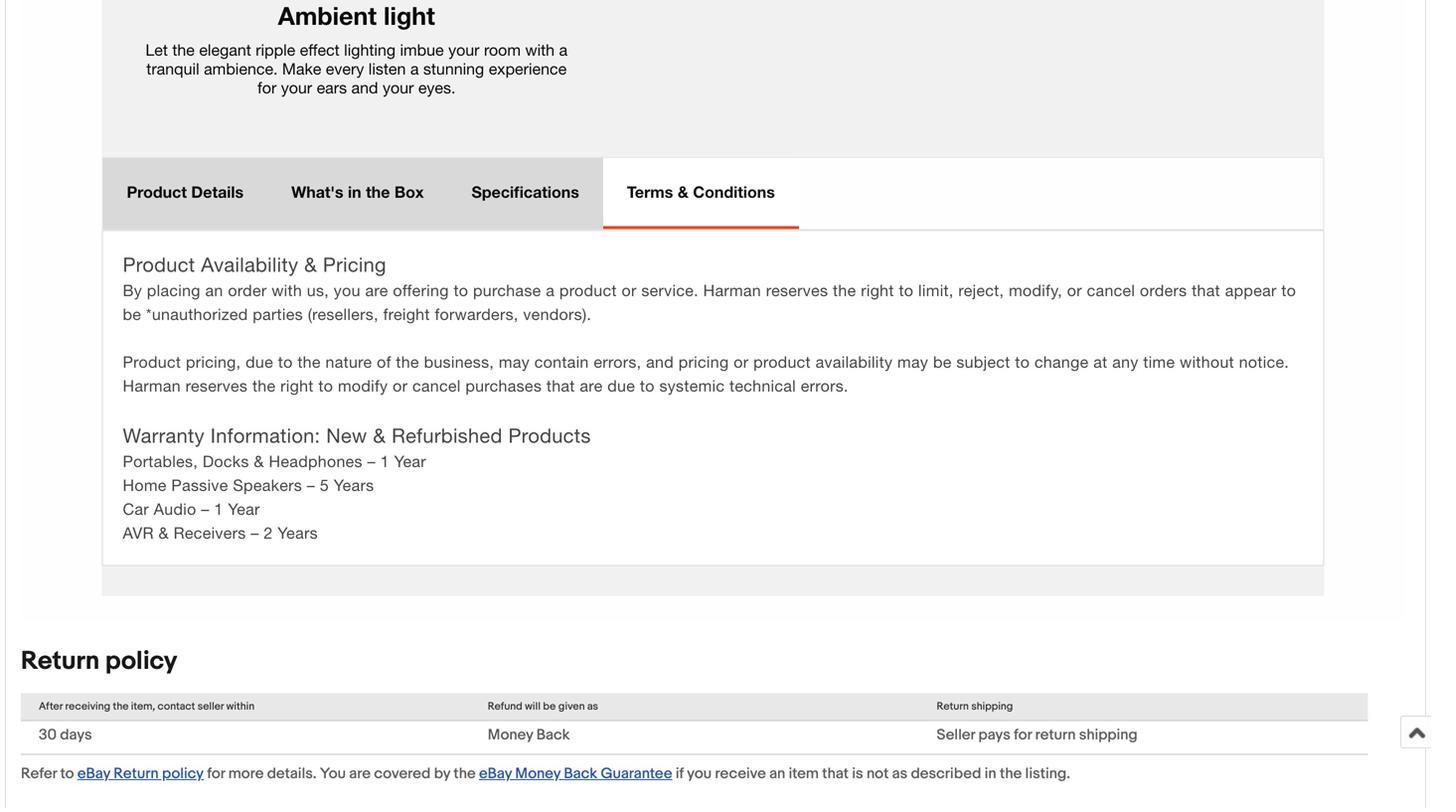 Task type: vqa. For each thing, say whether or not it's contained in the screenshot.
POLICY
yes



Task type: locate. For each thing, give the bounding box(es) containing it.
the right in
[[1000, 765, 1022, 783]]

ebay money back guarantee link
[[479, 765, 673, 783]]

1 ebay from the left
[[77, 765, 110, 783]]

be
[[543, 700, 556, 713]]

ebay down money back
[[479, 765, 512, 783]]

1 horizontal spatial return
[[114, 765, 159, 783]]

30 days
[[39, 726, 92, 744]]

return down item, on the bottom left of the page
[[114, 765, 159, 783]]

by
[[434, 765, 450, 783]]

return shipping
[[937, 700, 1014, 713]]

as right "given"
[[587, 700, 599, 713]]

0 horizontal spatial shipping
[[972, 700, 1014, 713]]

more
[[228, 765, 264, 783]]

0 vertical spatial return
[[21, 646, 100, 677]]

policy up item, on the bottom left of the page
[[105, 646, 177, 677]]

described
[[911, 765, 982, 783]]

policy left more
[[162, 765, 204, 783]]

as right not
[[893, 765, 908, 783]]

after
[[39, 700, 63, 713]]

back
[[537, 726, 570, 744], [564, 765, 598, 783]]

for
[[1014, 726, 1032, 744], [207, 765, 225, 783]]

guarantee
[[601, 765, 673, 783]]

return up seller
[[937, 700, 969, 713]]

1 horizontal spatial shipping
[[1080, 726, 1138, 744]]

the left item, on the bottom left of the page
[[113, 700, 129, 713]]

money
[[488, 726, 533, 744], [515, 765, 561, 783]]

2 vertical spatial return
[[114, 765, 159, 783]]

1 horizontal spatial for
[[1014, 726, 1032, 744]]

shipping up pays
[[972, 700, 1014, 713]]

the
[[113, 700, 129, 713], [454, 765, 476, 783], [1000, 765, 1022, 783]]

0 vertical spatial for
[[1014, 726, 1032, 744]]

contact
[[158, 700, 195, 713]]

policy
[[105, 646, 177, 677], [162, 765, 204, 783]]

not
[[867, 765, 889, 783]]

2 horizontal spatial return
[[937, 700, 969, 713]]

details.
[[267, 765, 317, 783]]

return up after
[[21, 646, 100, 677]]

for right pays
[[1014, 726, 1032, 744]]

receiving
[[65, 700, 110, 713]]

0 horizontal spatial for
[[207, 765, 225, 783]]

1 vertical spatial money
[[515, 765, 561, 783]]

money down money back
[[515, 765, 561, 783]]

back left guarantee
[[564, 765, 598, 783]]

that
[[823, 765, 849, 783]]

refund
[[488, 700, 523, 713]]

1 vertical spatial return
[[937, 700, 969, 713]]

refer to ebay return policy for more details. you are covered by the ebay money back guarantee if you receive an item that is not as described in the listing.
[[21, 765, 1071, 783]]

covered
[[374, 765, 431, 783]]

receive
[[715, 765, 766, 783]]

money down refund
[[488, 726, 533, 744]]

1 horizontal spatial the
[[454, 765, 476, 783]]

return for return policy
[[21, 646, 100, 677]]

you
[[687, 765, 712, 783]]

0 horizontal spatial as
[[587, 700, 599, 713]]

0 vertical spatial policy
[[105, 646, 177, 677]]

the right "by"
[[454, 765, 476, 783]]

1 horizontal spatial as
[[893, 765, 908, 783]]

back down "be"
[[537, 726, 570, 744]]

shipping right return
[[1080, 726, 1138, 744]]

1 vertical spatial shipping
[[1080, 726, 1138, 744]]

0 vertical spatial back
[[537, 726, 570, 744]]

in
[[985, 765, 997, 783]]

ebay right to
[[77, 765, 110, 783]]

pays
[[979, 726, 1011, 744]]

as
[[587, 700, 599, 713], [893, 765, 908, 783]]

return
[[21, 646, 100, 677], [937, 700, 969, 713], [114, 765, 159, 783]]

for left more
[[207, 765, 225, 783]]

item,
[[131, 700, 155, 713]]

ebay
[[77, 765, 110, 783], [479, 765, 512, 783]]

shipping
[[972, 700, 1014, 713], [1080, 726, 1138, 744]]

1 vertical spatial for
[[207, 765, 225, 783]]

1 vertical spatial as
[[893, 765, 908, 783]]

0 horizontal spatial ebay
[[77, 765, 110, 783]]

1 horizontal spatial ebay
[[479, 765, 512, 783]]

within
[[226, 700, 255, 713]]

0 horizontal spatial return
[[21, 646, 100, 677]]



Task type: describe. For each thing, give the bounding box(es) containing it.
refund will be given as
[[488, 700, 599, 713]]

refer
[[21, 765, 57, 783]]

return policy
[[21, 646, 177, 677]]

seller
[[198, 700, 224, 713]]

money back
[[488, 726, 570, 744]]

item
[[789, 765, 819, 783]]

0 vertical spatial shipping
[[972, 700, 1014, 713]]

2 horizontal spatial the
[[1000, 765, 1022, 783]]

days
[[60, 726, 92, 744]]

30
[[39, 726, 57, 744]]

seller
[[937, 726, 976, 744]]

ebay return policy link
[[77, 765, 204, 783]]

will
[[525, 700, 541, 713]]

0 vertical spatial as
[[587, 700, 599, 713]]

after receiving the item, contact seller within
[[39, 700, 255, 713]]

1 vertical spatial back
[[564, 765, 598, 783]]

you
[[320, 765, 346, 783]]

are
[[349, 765, 371, 783]]

given
[[558, 700, 585, 713]]

an
[[770, 765, 786, 783]]

listing.
[[1026, 765, 1071, 783]]

if
[[676, 765, 684, 783]]

0 horizontal spatial the
[[113, 700, 129, 713]]

return for return shipping
[[937, 700, 969, 713]]

to
[[60, 765, 74, 783]]

return
[[1036, 726, 1076, 744]]

2 ebay from the left
[[479, 765, 512, 783]]

seller pays for return shipping
[[937, 726, 1138, 744]]

is
[[852, 765, 864, 783]]

1 vertical spatial policy
[[162, 765, 204, 783]]

0 vertical spatial money
[[488, 726, 533, 744]]



